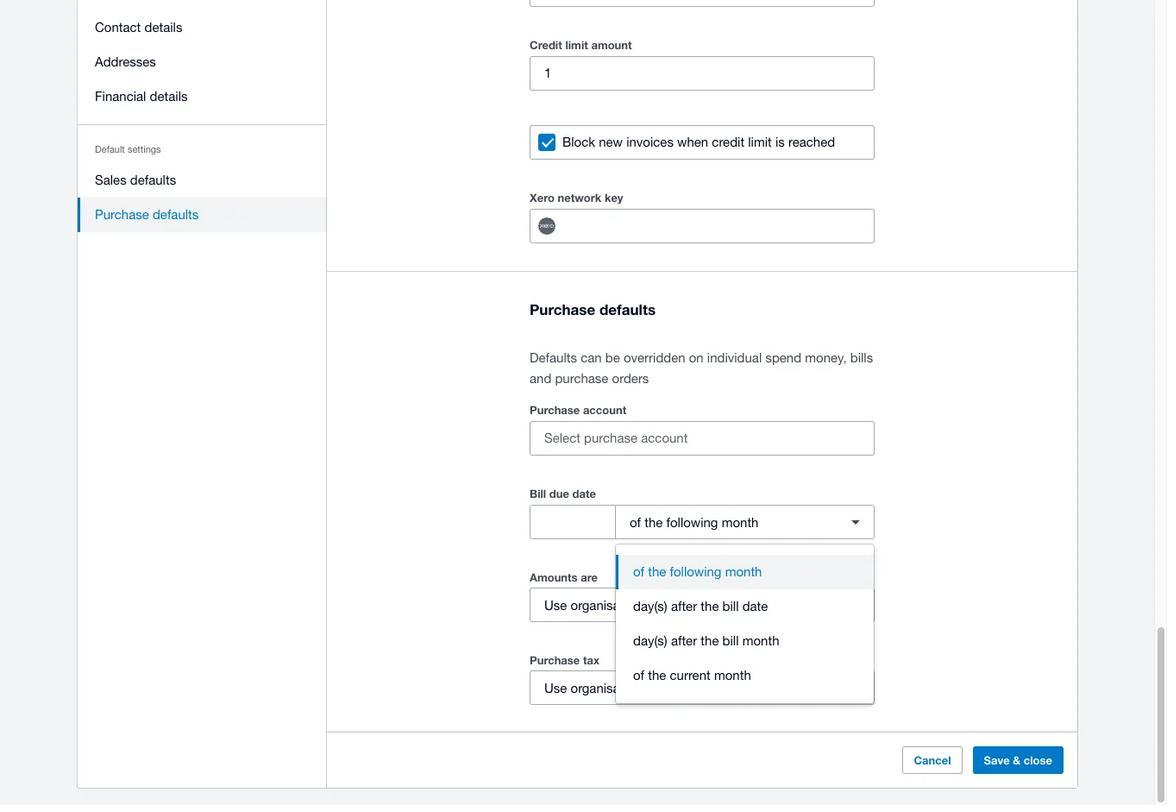 Task type: describe. For each thing, give the bounding box(es) containing it.
due
[[550, 487, 570, 501]]

default settings
[[95, 144, 161, 154]]

defaults can be overridden on individual spend money, bills and purchase orders
[[530, 350, 873, 386]]

month for of the following month popup button
[[722, 515, 759, 529]]

0 horizontal spatial purchase defaults
[[95, 207, 199, 222]]

settings inside menu
[[128, 144, 161, 154]]

financial details link
[[78, 79, 327, 114]]

addresses link
[[78, 45, 327, 79]]

of for of the following month popup button
[[630, 515, 641, 529]]

day(s) for day(s) after the bill date
[[633, 599, 668, 614]]

list box containing of the following month
[[616, 545, 874, 703]]

the for of the current month button
[[648, 668, 666, 683]]

credit limit amount
[[530, 38, 632, 52]]

the for of the following month popup button
[[645, 515, 663, 529]]

settings for purchase tax
[[645, 681, 691, 695]]

menu containing contact details
[[78, 0, 327, 242]]

details for financial details
[[150, 89, 188, 104]]

block
[[563, 135, 595, 149]]

1 vertical spatial purchase defaults
[[530, 300, 656, 318]]

the inside button
[[701, 599, 719, 614]]

purchase account
[[530, 403, 627, 417]]

addresses
[[95, 54, 156, 69]]

overridden
[[624, 350, 686, 365]]

defaults
[[530, 350, 577, 365]]

0 vertical spatial limit
[[566, 38, 588, 52]]

month down day(s) after the bill date button
[[743, 633, 780, 648]]

none number field inside bill due date group
[[531, 506, 615, 539]]

month for of the current month button
[[714, 668, 751, 683]]

default
[[95, 144, 125, 154]]

month for of the following month button on the bottom of the page
[[725, 564, 762, 579]]

amounts are
[[530, 570, 598, 584]]

0 vertical spatial date
[[573, 487, 596, 501]]

purchase inside menu
[[95, 207, 149, 222]]

Xero network key field
[[571, 210, 874, 242]]

save
[[984, 753, 1010, 767]]

spend
[[766, 350, 802, 365]]

of the current month button
[[616, 658, 874, 693]]

of the following month for of the following month popup button
[[630, 515, 759, 529]]

account
[[583, 403, 627, 417]]

amounts
[[530, 570, 578, 584]]

sales
[[95, 173, 127, 187]]

after for day(s) after the bill date
[[671, 599, 697, 614]]

when
[[677, 135, 709, 149]]

financial details
[[95, 89, 188, 104]]

contact
[[95, 20, 141, 35]]

current
[[670, 668, 711, 683]]

bill
[[530, 487, 546, 501]]

tax
[[583, 653, 600, 667]]

of the following month button
[[616, 555, 874, 589]]

is
[[776, 135, 785, 149]]

credit
[[712, 135, 745, 149]]

following for of the following month button on the bottom of the page
[[670, 564, 722, 579]]

organisation for are
[[571, 598, 642, 612]]

cancel button
[[903, 747, 963, 774]]

of for of the following month button on the bottom of the page
[[633, 564, 645, 579]]

are
[[581, 570, 598, 584]]

sales defaults
[[95, 173, 176, 187]]

Discount number field
[[531, 0, 840, 5]]



Task type: locate. For each thing, give the bounding box(es) containing it.
and
[[530, 371, 552, 386]]

day(s)
[[633, 599, 668, 614], [633, 633, 668, 648]]

defaults down 'default settings'
[[130, 173, 176, 187]]

of the following month up day(s) after the bill date
[[633, 564, 762, 579]]

following inside popup button
[[667, 515, 718, 529]]

1 vertical spatial use organisation settings button
[[530, 671, 875, 705]]

use organisation settings button
[[530, 588, 875, 622], [530, 671, 875, 705]]

settings up 'sales defaults'
[[128, 144, 161, 154]]

of inside of the following month button
[[633, 564, 645, 579]]

of the following month button
[[615, 505, 875, 539]]

can
[[581, 350, 602, 365]]

day(s) after the bill date button
[[616, 589, 874, 624]]

1 vertical spatial defaults
[[153, 207, 199, 222]]

1 horizontal spatial limit
[[748, 135, 772, 149]]

block new invoices when credit limit is reached
[[563, 135, 835, 149]]

of inside of the current month button
[[633, 668, 645, 683]]

1 organisation from the top
[[571, 598, 642, 612]]

reached
[[789, 135, 835, 149]]

use organisation settings
[[545, 598, 691, 612], [545, 681, 691, 695]]

contact details
[[95, 20, 182, 35]]

0 vertical spatial of
[[630, 515, 641, 529]]

day(s) up day(s) after the bill month
[[633, 599, 668, 614]]

0 vertical spatial bill
[[723, 599, 739, 614]]

limit right "credit"
[[566, 38, 588, 52]]

after up day(s) after the bill month
[[671, 599, 697, 614]]

2 organisation from the top
[[571, 681, 642, 695]]

use down the amounts
[[545, 598, 567, 612]]

details for contact details
[[145, 20, 182, 35]]

following up day(s) after the bill date
[[670, 564, 722, 579]]

2 vertical spatial settings
[[645, 681, 691, 695]]

day(s) inside day(s) after the bill month button
[[633, 633, 668, 648]]

1 vertical spatial use
[[545, 681, 567, 695]]

use organisation settings down the tax
[[545, 681, 691, 695]]

purchase left the tax
[[530, 653, 580, 667]]

cancel
[[914, 753, 951, 767]]

1 vertical spatial date
[[743, 599, 768, 614]]

amount
[[591, 38, 632, 52]]

of the following month inside button
[[633, 564, 762, 579]]

purchase defaults link
[[78, 198, 327, 232]]

use organisation settings button for amounts are
[[530, 588, 875, 622]]

1 day(s) from the top
[[633, 599, 668, 614]]

of the following month inside popup button
[[630, 515, 759, 529]]

of inside of the following month popup button
[[630, 515, 641, 529]]

date inside button
[[743, 599, 768, 614]]

Purchase account field
[[531, 422, 874, 455]]

on
[[689, 350, 704, 365]]

month up of the following month button on the bottom of the page
[[722, 515, 759, 529]]

bill down of the following month button on the bottom of the page
[[723, 599, 739, 614]]

after for day(s) after the bill month
[[671, 633, 697, 648]]

individual
[[707, 350, 762, 365]]

invoices
[[627, 135, 674, 149]]

1 bill from the top
[[723, 599, 739, 614]]

after inside button
[[671, 633, 697, 648]]

new
[[599, 135, 623, 149]]

of
[[630, 515, 641, 529], [633, 564, 645, 579], [633, 668, 645, 683]]

be
[[606, 350, 620, 365]]

after
[[671, 599, 697, 614], [671, 633, 697, 648]]

day(s) inside day(s) after the bill date button
[[633, 599, 668, 614]]

following inside button
[[670, 564, 722, 579]]

1 vertical spatial following
[[670, 564, 722, 579]]

1 use from the top
[[545, 598, 567, 612]]

1 vertical spatial details
[[150, 89, 188, 104]]

defaults up be
[[600, 300, 656, 318]]

0 vertical spatial purchase defaults
[[95, 207, 199, 222]]

of the following month
[[630, 515, 759, 529], [633, 564, 762, 579]]

0 vertical spatial use organisation settings
[[545, 598, 691, 612]]

settings up day(s) after the bill month
[[645, 598, 691, 612]]

list box
[[616, 545, 874, 703]]

0 vertical spatial following
[[667, 515, 718, 529]]

after up the current
[[671, 633, 697, 648]]

organisation for tax
[[571, 681, 642, 695]]

month
[[722, 515, 759, 529], [725, 564, 762, 579], [743, 633, 780, 648], [714, 668, 751, 683]]

1 horizontal spatial purchase defaults
[[530, 300, 656, 318]]

use organisation settings down are
[[545, 598, 691, 612]]

2 use organisation settings button from the top
[[530, 671, 875, 705]]

bill down day(s) after the bill date button
[[723, 633, 739, 648]]

of the following month for of the following month button on the bottom of the page
[[633, 564, 762, 579]]

1 horizontal spatial date
[[743, 599, 768, 614]]

1 use organisation settings button from the top
[[530, 588, 875, 622]]

0 vertical spatial use organisation settings button
[[530, 588, 875, 622]]

sales defaults link
[[78, 163, 327, 198]]

date right due
[[573, 487, 596, 501]]

0 vertical spatial after
[[671, 599, 697, 614]]

use organisation settings button up day(s) after the bill month
[[530, 588, 875, 622]]

month inside popup button
[[722, 515, 759, 529]]

use organisation settings for tax
[[545, 681, 691, 695]]

0 vertical spatial settings
[[128, 144, 161, 154]]

group
[[616, 545, 874, 703]]

defaults down 'sales defaults' link
[[153, 207, 199, 222]]

0 vertical spatial of the following month
[[630, 515, 759, 529]]

1 vertical spatial day(s)
[[633, 633, 668, 648]]

day(s) after the bill date
[[633, 599, 768, 614]]

1 use organisation settings from the top
[[545, 598, 691, 612]]

financial
[[95, 89, 146, 104]]

use organisation settings button for purchase tax
[[530, 671, 875, 705]]

0 vertical spatial details
[[145, 20, 182, 35]]

purchase defaults
[[95, 207, 199, 222], [530, 300, 656, 318]]

month up day(s) after the bill date button
[[725, 564, 762, 579]]

details down addresses link
[[150, 89, 188, 104]]

1 vertical spatial of the following month
[[633, 564, 762, 579]]

bill for date
[[723, 599, 739, 614]]

bill due date
[[530, 487, 596, 501]]

0 horizontal spatial date
[[573, 487, 596, 501]]

limit left is at the top of page
[[748, 135, 772, 149]]

2 use organisation settings from the top
[[545, 681, 691, 695]]

0 vertical spatial day(s)
[[633, 599, 668, 614]]

0 horizontal spatial limit
[[566, 38, 588, 52]]

Credit limit amount number field
[[531, 57, 874, 90]]

1 vertical spatial use organisation settings
[[545, 681, 691, 695]]

the
[[645, 515, 663, 529], [648, 564, 666, 579], [701, 599, 719, 614], [701, 633, 719, 648], [648, 668, 666, 683]]

day(s) after the bill month
[[633, 633, 780, 648]]

close
[[1024, 753, 1053, 767]]

purchase up defaults on the top left of page
[[530, 300, 596, 318]]

1 vertical spatial organisation
[[571, 681, 642, 695]]

&
[[1013, 753, 1021, 767]]

1 vertical spatial settings
[[645, 598, 691, 612]]

bill
[[723, 599, 739, 614], [723, 633, 739, 648]]

group containing of the following month
[[616, 545, 874, 703]]

the for of the following month button on the bottom of the page
[[648, 564, 666, 579]]

money,
[[805, 350, 847, 365]]

following
[[667, 515, 718, 529], [670, 564, 722, 579]]

date down of the following month button on the bottom of the page
[[743, 599, 768, 614]]

save & close
[[984, 753, 1053, 767]]

limit
[[566, 38, 588, 52], [748, 135, 772, 149]]

purchase down sales
[[95, 207, 149, 222]]

settings down day(s) after the bill month
[[645, 681, 691, 695]]

organisation down the tax
[[571, 681, 642, 695]]

use organisation settings for are
[[545, 598, 691, 612]]

day(s) after the bill month button
[[616, 624, 874, 658]]

the inside popup button
[[645, 515, 663, 529]]

save & close button
[[973, 747, 1064, 774]]

defaults
[[130, 173, 176, 187], [153, 207, 199, 222], [600, 300, 656, 318]]

date
[[573, 487, 596, 501], [743, 599, 768, 614]]

0 vertical spatial defaults
[[130, 173, 176, 187]]

organisation down are
[[571, 598, 642, 612]]

bill due date group
[[530, 505, 875, 539]]

0 vertical spatial organisation
[[571, 598, 642, 612]]

purchase defaults down 'sales defaults'
[[95, 207, 199, 222]]

purchase defaults up can
[[530, 300, 656, 318]]

purchase tax
[[530, 653, 600, 667]]

None number field
[[531, 506, 615, 539]]

2 after from the top
[[671, 633, 697, 648]]

1 vertical spatial limit
[[748, 135, 772, 149]]

use
[[545, 598, 567, 612], [545, 681, 567, 695]]

organisation
[[571, 598, 642, 612], [571, 681, 642, 695]]

xero
[[530, 191, 555, 204]]

1 vertical spatial bill
[[723, 633, 739, 648]]

1 vertical spatial after
[[671, 633, 697, 648]]

menu
[[78, 0, 327, 242]]

details
[[145, 20, 182, 35], [150, 89, 188, 104]]

settings
[[128, 144, 161, 154], [645, 598, 691, 612], [645, 681, 691, 695]]

1 vertical spatial of
[[633, 564, 645, 579]]

network
[[558, 191, 602, 204]]

day(s) for day(s) after the bill month
[[633, 633, 668, 648]]

of for of the current month button
[[633, 668, 645, 683]]

purchase
[[555, 371, 609, 386]]

2 day(s) from the top
[[633, 633, 668, 648]]

details right contact
[[145, 20, 182, 35]]

0 vertical spatial use
[[545, 598, 567, 612]]

bill inside button
[[723, 599, 739, 614]]

bill for month
[[723, 633, 739, 648]]

orders
[[612, 371, 649, 386]]

following for of the following month popup button
[[667, 515, 718, 529]]

use for amounts
[[545, 598, 567, 612]]

bill inside button
[[723, 633, 739, 648]]

2 vertical spatial defaults
[[600, 300, 656, 318]]

settings for amounts are
[[645, 598, 691, 612]]

xero network key
[[530, 191, 624, 204]]

bills
[[851, 350, 873, 365]]

defaults for purchase defaults link
[[153, 207, 199, 222]]

use down purchase tax
[[545, 681, 567, 695]]

1 after from the top
[[671, 599, 697, 614]]

day(s) up of the current month
[[633, 633, 668, 648]]

2 vertical spatial of
[[633, 668, 645, 683]]

key
[[605, 191, 624, 204]]

use organisation settings button down day(s) after the bill month
[[530, 671, 875, 705]]

contact details link
[[78, 10, 327, 45]]

of the current month
[[633, 668, 751, 683]]

use for purchase
[[545, 681, 567, 695]]

2 bill from the top
[[723, 633, 739, 648]]

following up of the following month button on the bottom of the page
[[667, 515, 718, 529]]

credit
[[530, 38, 562, 52]]

purchase down the and
[[530, 403, 580, 417]]

of the following month up of the following month button on the bottom of the page
[[630, 515, 759, 529]]

2 use from the top
[[545, 681, 567, 695]]

after inside button
[[671, 599, 697, 614]]

month down day(s) after the bill month button
[[714, 668, 751, 683]]

purchase
[[95, 207, 149, 222], [530, 300, 596, 318], [530, 403, 580, 417], [530, 653, 580, 667]]

defaults for 'sales defaults' link
[[130, 173, 176, 187]]



Task type: vqa. For each thing, say whether or not it's contained in the screenshot.
topmost of the following month
yes



